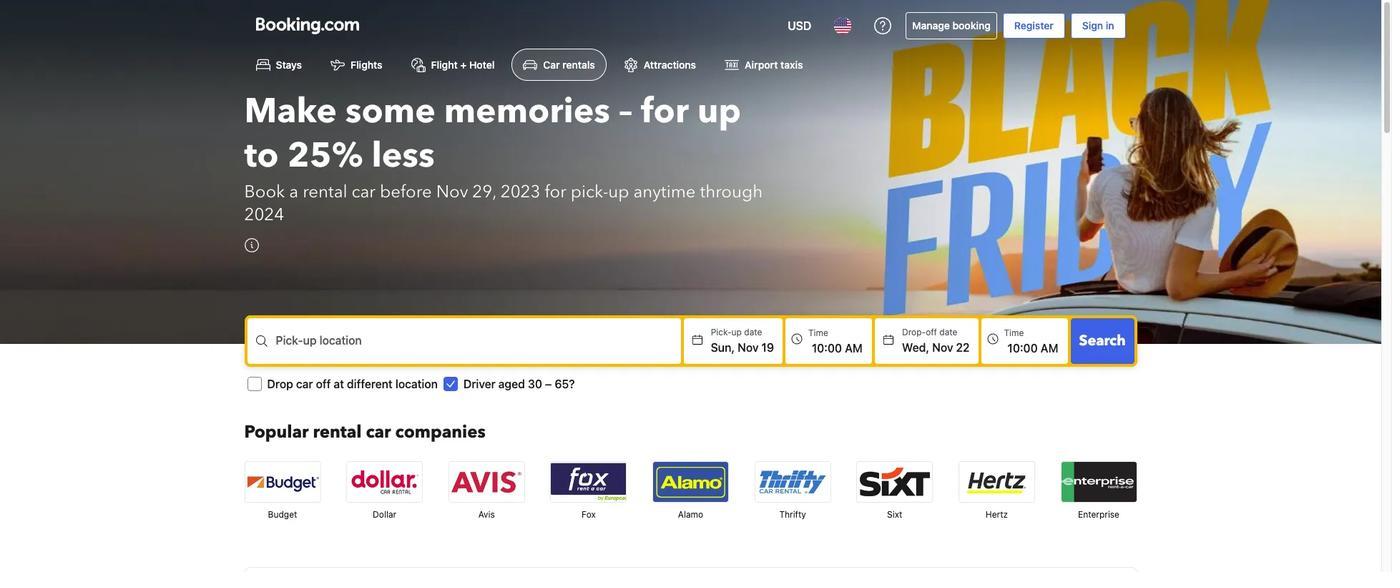Task type: describe. For each thing, give the bounding box(es) containing it.
stays
[[276, 59, 302, 71]]

29,
[[473, 181, 497, 204]]

0 horizontal spatial for
[[545, 181, 567, 204]]

avis
[[479, 510, 495, 521]]

before
[[380, 181, 432, 204]]

0 vertical spatial location
[[320, 334, 362, 347]]

sixt
[[888, 510, 903, 521]]

alamo
[[678, 510, 704, 521]]

rentals
[[563, 59, 595, 71]]

thrifty logo image
[[756, 463, 831, 503]]

65?
[[555, 378, 575, 391]]

airport taxis link
[[714, 49, 815, 81]]

memories
[[444, 88, 610, 135]]

sign
[[1083, 19, 1104, 31]]

manage booking link
[[906, 12, 998, 39]]

car
[[544, 59, 560, 71]]

budget
[[268, 510, 297, 521]]

attractions link
[[613, 49, 708, 81]]

manage booking
[[913, 19, 991, 31]]

sign in
[[1083, 19, 1115, 31]]

hertz
[[986, 510, 1008, 521]]

22
[[957, 342, 970, 354]]

date for 22
[[940, 327, 958, 338]]

car inside the "make some memories – for up to 25% less book a rental car before nov 29, 2023 for pick-up anytime through 2024"
[[352, 181, 376, 204]]

off inside 'drop-off date wed, nov 22'
[[926, 327, 938, 338]]

2023
[[501, 181, 541, 204]]

nov for wed,
[[933, 342, 954, 354]]

hertz logo image
[[960, 463, 1035, 503]]

fox
[[582, 510, 596, 521]]

make some memories – for up to 25% less book a rental car before nov 29, 2023 for pick-up anytime through 2024
[[244, 88, 763, 227]]

date for 19
[[745, 327, 763, 338]]

airport
[[745, 59, 778, 71]]

sixt logo image
[[858, 463, 933, 503]]

19
[[762, 342, 774, 354]]

booking.com online hotel reservations image
[[256, 17, 359, 34]]

flight + hotel
[[431, 59, 495, 71]]

companies
[[395, 421, 486, 445]]

popular
[[244, 421, 309, 445]]

flight + hotel link
[[400, 49, 506, 81]]

25%
[[288, 133, 363, 180]]

2 vertical spatial car
[[366, 421, 391, 445]]

sign in link
[[1071, 13, 1126, 39]]

thrifty
[[780, 510, 807, 521]]

register link
[[1003, 13, 1066, 39]]

through
[[700, 181, 763, 204]]

attractions
[[644, 59, 696, 71]]

pick-up location
[[276, 334, 362, 347]]

pick- for pick-up location
[[276, 334, 303, 347]]

usd button
[[780, 9, 820, 43]]

register
[[1015, 19, 1054, 31]]

pick-
[[571, 181, 609, 204]]

enterprise logo image
[[1062, 463, 1137, 503]]

drop-off date wed, nov 22
[[903, 327, 970, 354]]

taxis
[[781, 59, 803, 71]]

flight
[[431, 59, 458, 71]]

drop car off at different location
[[267, 378, 438, 391]]



Task type: vqa. For each thing, say whether or not it's contained in the screenshot.
Show All 6 Stops Button
no



Task type: locate. For each thing, give the bounding box(es) containing it.
pick- for pick-up date sun, nov 19
[[711, 327, 732, 338]]

to
[[244, 133, 279, 180]]

nov left 29,
[[436, 181, 468, 204]]

1 vertical spatial off
[[316, 378, 331, 391]]

0 vertical spatial rental
[[303, 181, 347, 204]]

off
[[926, 327, 938, 338], [316, 378, 331, 391]]

0 horizontal spatial –
[[545, 378, 552, 391]]

– down attractions link
[[619, 88, 633, 135]]

1 horizontal spatial nov
[[738, 342, 759, 354]]

–
[[619, 88, 633, 135], [545, 378, 552, 391]]

0 horizontal spatial nov
[[436, 181, 468, 204]]

1 vertical spatial location
[[396, 378, 438, 391]]

up
[[698, 88, 741, 135], [609, 181, 630, 204], [732, 327, 742, 338], [303, 334, 317, 347]]

1 horizontal spatial for
[[641, 88, 689, 135]]

driver aged 30 – 65?
[[464, 378, 575, 391]]

up left anytime
[[609, 181, 630, 204]]

wed,
[[903, 342, 930, 354]]

flights
[[351, 59, 383, 71]]

pick-
[[711, 327, 732, 338], [276, 334, 303, 347]]

– inside the "make some memories – for up to 25% less book a rental car before nov 29, 2023 for pick-up anytime through 2024"
[[619, 88, 633, 135]]

sun,
[[711, 342, 735, 354]]

date
[[745, 327, 763, 338], [940, 327, 958, 338]]

pick-up date sun, nov 19
[[711, 327, 774, 354]]

some
[[346, 88, 436, 135]]

1 vertical spatial –
[[545, 378, 552, 391]]

up down the airport taxis link
[[698, 88, 741, 135]]

Pick-up location field
[[276, 342, 681, 359]]

avis logo image
[[449, 463, 524, 503]]

2024
[[244, 203, 284, 227]]

location up at
[[320, 334, 362, 347]]

search
[[1080, 332, 1126, 351]]

aged
[[499, 378, 525, 391]]

2 horizontal spatial nov
[[933, 342, 954, 354]]

pick- up "sun,"
[[711, 327, 732, 338]]

hotel
[[469, 59, 495, 71]]

drop-
[[903, 327, 926, 338]]

nov left 19
[[738, 342, 759, 354]]

dollar logo image
[[347, 463, 422, 503]]

off up wed,
[[926, 327, 938, 338]]

search button
[[1071, 319, 1135, 365]]

location right different
[[396, 378, 438, 391]]

rental down at
[[313, 421, 362, 445]]

a
[[289, 181, 299, 204]]

stays link
[[244, 49, 314, 81]]

0 horizontal spatial pick-
[[276, 334, 303, 347]]

location
[[320, 334, 362, 347], [396, 378, 438, 391]]

usd
[[788, 19, 812, 32]]

pick- up drop
[[276, 334, 303, 347]]

make
[[244, 88, 337, 135]]

nov inside pick-up date sun, nov 19
[[738, 342, 759, 354]]

car rentals
[[544, 59, 595, 71]]

1 horizontal spatial –
[[619, 88, 633, 135]]

date inside 'drop-off date wed, nov 22'
[[940, 327, 958, 338]]

1 vertical spatial car
[[296, 378, 313, 391]]

0 horizontal spatial location
[[320, 334, 362, 347]]

budget logo image
[[245, 463, 320, 503]]

+
[[461, 59, 467, 71]]

nov inside 'drop-off date wed, nov 22'
[[933, 342, 954, 354]]

date up 19
[[745, 327, 763, 338]]

0 horizontal spatial date
[[745, 327, 763, 338]]

car down different
[[366, 421, 391, 445]]

rental inside the "make some memories – for up to 25% less book a rental car before nov 29, 2023 for pick-up anytime through 2024"
[[303, 181, 347, 204]]

see terms and conditions for more information image
[[244, 239, 259, 253]]

0 vertical spatial car
[[352, 181, 376, 204]]

1 vertical spatial for
[[545, 181, 567, 204]]

1 date from the left
[[745, 327, 763, 338]]

0 horizontal spatial off
[[316, 378, 331, 391]]

drop
[[267, 378, 293, 391]]

anytime
[[634, 181, 696, 204]]

flights link
[[319, 49, 394, 81]]

1 vertical spatial rental
[[313, 421, 362, 445]]

book
[[244, 181, 285, 204]]

up up "sun,"
[[732, 327, 742, 338]]

driver
[[464, 378, 496, 391]]

0 vertical spatial for
[[641, 88, 689, 135]]

see terms and conditions for more information image
[[244, 239, 259, 253]]

different
[[347, 378, 393, 391]]

1 horizontal spatial location
[[396, 378, 438, 391]]

– right 30
[[545, 378, 552, 391]]

in
[[1106, 19, 1115, 31]]

nov
[[436, 181, 468, 204], [738, 342, 759, 354], [933, 342, 954, 354]]

– for for
[[619, 88, 633, 135]]

rental right a
[[303, 181, 347, 204]]

– for 65?
[[545, 378, 552, 391]]

for down attractions
[[641, 88, 689, 135]]

fox logo image
[[551, 463, 627, 503]]

nov left the 22 at the bottom
[[933, 342, 954, 354]]

for left pick-
[[545, 181, 567, 204]]

rental
[[303, 181, 347, 204], [313, 421, 362, 445]]

1 horizontal spatial pick-
[[711, 327, 732, 338]]

1 horizontal spatial date
[[940, 327, 958, 338]]

alamo logo image
[[653, 463, 729, 503]]

airport taxis
[[745, 59, 803, 71]]

car right drop
[[296, 378, 313, 391]]

0 vertical spatial off
[[926, 327, 938, 338]]

off left at
[[316, 378, 331, 391]]

dollar
[[373, 510, 397, 521]]

at
[[334, 378, 344, 391]]

manage
[[913, 19, 950, 31]]

30
[[528, 378, 542, 391]]

for
[[641, 88, 689, 135], [545, 181, 567, 204]]

enterprise
[[1079, 510, 1120, 521]]

date inside pick-up date sun, nov 19
[[745, 327, 763, 338]]

0 vertical spatial –
[[619, 88, 633, 135]]

up up drop car off at different location
[[303, 334, 317, 347]]

up inside pick-up date sun, nov 19
[[732, 327, 742, 338]]

nov for sun,
[[738, 342, 759, 354]]

pick- inside pick-up date sun, nov 19
[[711, 327, 732, 338]]

car left before
[[352, 181, 376, 204]]

nov inside the "make some memories – for up to 25% less book a rental car before nov 29, 2023 for pick-up anytime through 2024"
[[436, 181, 468, 204]]

2 date from the left
[[940, 327, 958, 338]]

less
[[372, 133, 435, 180]]

popular rental car companies
[[244, 421, 486, 445]]

1 horizontal spatial off
[[926, 327, 938, 338]]

date up the 22 at the bottom
[[940, 327, 958, 338]]

booking
[[953, 19, 991, 31]]

car
[[352, 181, 376, 204], [296, 378, 313, 391], [366, 421, 391, 445]]

car rentals link
[[512, 49, 607, 81]]



